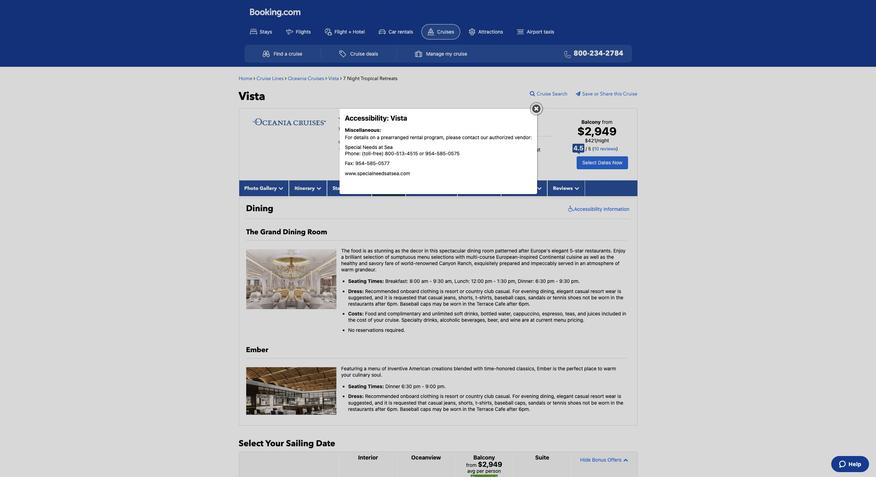Task type: vqa. For each thing, say whether or not it's contained in the screenshot.


Task type: describe. For each thing, give the bounding box(es) containing it.
baseball for ember
[[400, 406, 419, 412]]

vista right the oceania cruises
[[328, 75, 339, 82]]

paper plane image
[[576, 91, 582, 96]]

soul.
[[371, 372, 382, 378]]

800- inside the "special needs at sea phone: (toll-free) 800-513-4515 or 954-585-0575"
[[385, 150, 396, 156]]

flight + hotel
[[335, 29, 365, 34]]

times: for ember
[[368, 383, 384, 389]]

taxis
[[544, 29, 554, 34]]

soft
[[454, 311, 463, 317]]

elegant for the grand dining room
[[557, 288, 573, 294]]

wear for ember
[[605, 393, 616, 399]]

fax: 954-585-0577
[[345, 160, 390, 166]]

airport taxis link
[[511, 24, 560, 39]]

wine
[[510, 317, 521, 323]]

requested for ember
[[394, 400, 416, 406]]

and left unlimited
[[422, 311, 431, 317]]

requested for the grand dining room
[[394, 294, 416, 300]]

and up pricing.
[[578, 311, 586, 317]]

times: for the grand dining room
[[368, 278, 384, 284]]

casual down 9:00
[[428, 400, 442, 406]]

casual up unlimited
[[428, 294, 442, 300]]

of up belize
[[358, 146, 363, 152]]

espresso,
[[542, 311, 564, 317]]

0 vertical spatial •
[[416, 146, 418, 152]]

bonus
[[592, 457, 606, 463]]

caps, for ember
[[515, 400, 527, 406]]

your for food
[[374, 317, 384, 323]]

roundtrip: from miami, florida
[[344, 139, 414, 145]]

recommended for the grand dining room
[[365, 288, 399, 294]]

angle right image for lines
[[285, 76, 287, 81]]

of up fare
[[385, 254, 389, 260]]

shorts, for ember
[[458, 400, 474, 406]]

now
[[612, 160, 622, 166]]

free)
[[373, 150, 384, 156]]

8:00
[[409, 278, 420, 284]]

0 horizontal spatial pm.
[[437, 383, 446, 389]]

this inside the food is as stunning as the decor in this spectacular dining room patterned after europe's elegant 5-star restaurants. enjoy a brilliant selection of sumptuous menu selections with multi-course european-inspired continental cuisine as well as the healthy and savory fare of world-renowned canyon ranch, exquisitely prepared and impeccably served in an atmosphere of warm grandeur.
[[430, 248, 438, 253]]

2 horizontal spatial pm
[[547, 278, 554, 284]]

find
[[274, 51, 283, 57]]

cafe for ember
[[495, 406, 505, 412]]

it for the grand dining room
[[384, 294, 387, 300]]

1 vertical spatial drinks,
[[424, 317, 439, 323]]

save
[[582, 90, 593, 97]]

0 vertical spatial ember
[[246, 345, 268, 355]]

234-
[[589, 49, 605, 58]]

7 night tropical retreats
[[343, 75, 398, 82]]

program,
[[424, 134, 445, 140]]

costs:
[[348, 311, 364, 317]]

retreats for 7 night tropical retreats vista - new ship!
[[394, 116, 422, 125]]

rental
[[410, 134, 423, 140]]

1 horizontal spatial pm.
[[571, 278, 580, 284]]

deals
[[366, 51, 378, 57]]

and down inspired
[[521, 260, 530, 266]]

onboard for the grand dining room
[[400, 288, 419, 294]]

with inside the featuring a menu of inventive american creations blended with time-honored classics, ember is the perfect place to warm your culinary soul.
[[473, 365, 483, 371]]

1 horizontal spatial this
[[614, 90, 622, 97]]

hide
[[580, 457, 591, 463]]

on
[[370, 134, 376, 140]]

save or share this cruise
[[582, 90, 637, 97]]

dining, for the grand dining room
[[540, 288, 555, 294]]

exquisitely
[[474, 260, 498, 266]]

dates
[[598, 160, 611, 166]]

resort down am,
[[445, 288, 458, 294]]

cruise search
[[537, 90, 567, 97]]

world-
[[401, 260, 416, 266]]

restaurants for the grand dining room
[[348, 301, 374, 307]]

0 vertical spatial 6:30
[[535, 278, 546, 284]]

1 vertical spatial dining
[[283, 227, 306, 237]]

a inside the featuring a menu of inventive american creations blended with time-honored classics, ember is the perfect place to warm your culinary soul.
[[364, 365, 366, 371]]

0 horizontal spatial •
[[373, 153, 375, 159]]

shoes for the grand dining room
[[568, 294, 581, 300]]

reviews
[[600, 146, 616, 151]]

of down enjoy at right bottom
[[615, 260, 620, 266]]

menu inside "food and complimentary and unlimited soft drinks, bottled water, cappuccino, espresso, teas, and juices included in the cost of your cruise. specialty drinks, alcoholic beverages, beer, and wine are at current menu pricing."
[[554, 317, 566, 323]]

baseball for the grand dining room
[[400, 301, 419, 307]]

night for 7 night tropical retreats
[[347, 75, 360, 82]]

in inside "food and complimentary and unlimited soft drinks, bottled water, cappuccino, espresso, teas, and juices included in the cost of your cruise. specialty drinks, alcoholic beverages, beer, and wine are at current menu pricing."
[[622, 311, 626, 317]]

flights
[[296, 29, 311, 34]]

not for ember
[[583, 400, 590, 406]]

inspired
[[520, 254, 538, 260]]

evening for the grand dining room
[[521, 288, 539, 294]]

angle right image for vista
[[340, 76, 342, 81]]

select your sailing date
[[239, 438, 335, 449]]

1 vertical spatial 954-
[[355, 160, 367, 166]]

terrace for ember
[[477, 406, 494, 412]]

beverages,
[[461, 317, 486, 323]]

creations
[[432, 365, 452, 371]]

for for ember
[[512, 393, 520, 399]]

954- inside the "special needs at sea phone: (toll-free) 800-513-4515 or 954-585-0575"
[[425, 150, 437, 156]]

featuring a menu of inventive american creations blended with time-honored classics, ember is the perfect place to warm your culinary soul.
[[341, 365, 616, 378]]

is inside the featuring a menu of inventive american creations blended with time-honored classics, ember is the perfect place to warm your culinary soul.
[[553, 365, 557, 371]]

dinner
[[385, 383, 400, 389]]

vista inside the "7 night tropical retreats vista - new ship!"
[[339, 126, 350, 133]]

as up sumptuous
[[395, 248, 400, 253]]

1 horizontal spatial 800-
[[574, 49, 589, 58]]

oceania cruises image
[[251, 118, 326, 126]]

it for ember
[[384, 400, 387, 406]]

home
[[239, 75, 252, 82]]

resort down creations on the bottom of page
[[445, 393, 458, 399]]

travel menu navigation
[[244, 45, 632, 62]]

caps for the grand dining room
[[420, 301, 431, 307]]

angle right image for home
[[254, 76, 255, 81]]

vista down the home
[[239, 89, 265, 104]]

warm inside the featuring a menu of inventive american creations blended with time-honored classics, ember is the perfect place to warm your culinary soul.
[[604, 365, 616, 371]]

lines
[[272, 75, 284, 82]]

and down water,
[[500, 317, 509, 323]]

dress: for the grand dining room
[[348, 288, 364, 294]]

shorts, for the grand dining room
[[458, 294, 474, 300]]

for for the grand dining room
[[512, 288, 520, 294]]

4515
[[407, 150, 418, 156]]

caps for ember
[[420, 406, 431, 412]]

cruises link
[[421, 24, 460, 39]]

roundtrip:
[[344, 139, 369, 145]]

harvest
[[523, 146, 540, 152]]

terrace for the grand dining room
[[477, 301, 494, 307]]

- left 1:30
[[493, 278, 496, 284]]

current
[[536, 317, 552, 323]]

1 horizontal spatial mexico
[[432, 153, 448, 159]]

$2,949 for $2,949
[[577, 124, 617, 138]]

honduras
[[496, 146, 518, 152]]

recommended onboard clothing is resort or country club casual. for evening dining, elegant casual resort wear is suggested, and it is requested that casual jeans, shorts, t-shirts, baseball caps, sandals or tennis shoes not be worn in the restaurants after 6pm. baseball caps may be worn in the terrace cafe after 6pm. for the grand dining room
[[348, 288, 623, 307]]

$421
[[585, 137, 596, 143]]

$2,949 for from
[[478, 460, 502, 468]]

european-
[[496, 254, 520, 260]]

person
[[485, 468, 501, 474]]

10 reviews link
[[594, 146, 616, 151]]

wear for the grand dining room
[[605, 288, 616, 294]]

night
[[598, 137, 609, 143]]

harvest caye, belize
[[344, 146, 540, 159]]

recommended image
[[471, 475, 498, 477]]

1 vertical spatial 585-
[[367, 160, 378, 166]]

continental
[[539, 254, 565, 260]]

search
[[552, 90, 567, 97]]

tennis for the grand dining room
[[553, 294, 566, 300]]

flights link
[[280, 24, 316, 39]]

of inside "food and complimentary and unlimited soft drinks, bottled water, cappuccino, espresso, teas, and juices included in the cost of your cruise. specialty drinks, alcoholic beverages, beer, and wine are at current menu pricing."
[[368, 317, 372, 323]]

select          dates now
[[582, 160, 622, 166]]

food and complimentary and unlimited soft drinks, bottled water, cappuccino, espresso, teas, and juices included in the cost of your cruise. specialty drinks, alcoholic beverages, beer, and wine are at current menu pricing.
[[348, 311, 626, 323]]

a inside the food is as stunning as the decor in this spectacular dining room patterned after europe's elegant 5-star restaurants. enjoy a brilliant selection of sumptuous menu selections with multi-course european-inspired continental cuisine as well as the healthy and savory fare of world-renowned canyon ranch, exquisitely prepared and impeccably served in an atmosphere of warm grandeur.
[[341, 254, 344, 260]]

restaurants for ember
[[348, 406, 374, 412]]

- down the impeccably
[[556, 278, 558, 284]]

booking.com home image
[[250, 8, 300, 17]]

details
[[354, 134, 369, 140]]

suggested, for the grand dining room
[[348, 294, 373, 300]]

share
[[600, 90, 613, 97]]

0 horizontal spatial dining
[[246, 203, 273, 214]]

featuring
[[341, 365, 363, 371]]

4.5
[[573, 144, 583, 152]]

classics,
[[516, 365, 536, 371]]

hide bonus offers link
[[573, 453, 635, 466]]

hide bonus offers
[[580, 457, 622, 463]]

0577
[[378, 160, 390, 166]]

time-
[[484, 365, 496, 371]]

renowned
[[416, 260, 438, 266]]

tennis for ember
[[553, 400, 566, 406]]

caps, for the grand dining room
[[515, 294, 527, 300]]

no
[[348, 327, 355, 333]]

1 vertical spatial 6:30
[[402, 383, 412, 389]]

car
[[389, 29, 396, 34]]

costa maya (mahahual), mexico
[[375, 153, 448, 159]]

selection
[[363, 254, 384, 260]]

t- for ember
[[475, 400, 479, 406]]

to
[[598, 365, 602, 371]]

vista link
[[328, 75, 340, 82]]

wheelchair image
[[566, 206, 574, 213]]

0 vertical spatial mexico
[[399, 146, 415, 152]]

sandals for ember
[[528, 400, 545, 406]]

belize
[[358, 153, 371, 159]]

as up atmosphere
[[600, 254, 605, 260]]

and up food
[[375, 294, 383, 300]]

and up grandeur.
[[359, 260, 367, 266]]

as up an
[[584, 254, 589, 260]]

/ inside balcony from $2,949 $421 / night
[[596, 137, 598, 143]]

585- inside the "special needs at sea phone: (toll-free) 800-513-4515 or 954-585-0575"
[[437, 150, 448, 156]]

dialog containing accessibility:
[[340, 103, 542, 194]]

cruises inside 'vista' main content
[[308, 75, 324, 82]]

fare
[[385, 260, 394, 266]]

select for select          dates now
[[582, 160, 597, 166]]

star
[[575, 248, 584, 253]]

7 for 7 night tropical retreats vista - new ship!
[[339, 116, 343, 125]]

2784
[[605, 49, 623, 58]]

resort up juices at the right of page
[[591, 288, 604, 294]]

bay
[[468, 146, 476, 152]]

save or share this cruise link
[[576, 90, 637, 97]]

1 horizontal spatial pm
[[485, 278, 492, 284]]

at inside the "special needs at sea phone: (toll-free) 800-513-4515 or 954-585-0575"
[[379, 144, 383, 150]]

ranch,
[[457, 260, 473, 266]]

5-
[[570, 248, 575, 253]]

honored
[[496, 365, 515, 371]]

recommended for ember
[[365, 393, 399, 399]]

decor
[[410, 248, 423, 253]]

casual up teas,
[[575, 288, 589, 294]]

casual down perfect
[[575, 393, 589, 399]]

accessibility information link
[[566, 206, 629, 213]]

shirts, for ember
[[479, 400, 493, 406]]

accessibility: vista
[[345, 114, 407, 122]]

unlimited
[[432, 311, 453, 317]]

airport
[[527, 29, 542, 34]]

ember inside the featuring a menu of inventive american creations blended with time-honored classics, ember is the perfect place to warm your culinary soul.
[[537, 365, 552, 371]]



Task type: locate. For each thing, give the bounding box(es) containing it.
2 wear from the top
[[605, 393, 616, 399]]

casual. for the grand dining room
[[495, 288, 511, 294]]

atmosphere
[[587, 260, 614, 266]]

home link
[[239, 75, 252, 82]]

0 vertical spatial /
[[596, 137, 598, 143]]

needs
[[363, 144, 377, 150]]

and right food
[[378, 311, 386, 317]]

club down the featuring a menu of inventive american creations blended with time-honored classics, ember is the perfect place to warm your culinary soul.
[[484, 393, 494, 399]]

suggested, up costs:
[[348, 294, 373, 300]]

roatan),
[[448, 146, 466, 152]]

1 cafe from the top
[[495, 301, 505, 307]]

elegant inside the food is as stunning as the decor in this spectacular dining room patterned after europe's elegant 5-star restaurants. enjoy a brilliant selection of sumptuous menu selections with multi-course european-inspired continental cuisine as well as the healthy and savory fare of world-renowned canyon ranch, exquisitely prepared and impeccably served in an atmosphere of warm grandeur.
[[552, 248, 568, 253]]

baseball down honored
[[495, 400, 513, 406]]

1 seating from the top
[[348, 278, 367, 284]]

a inside navigation
[[285, 51, 287, 57]]

2 angle right image from the left
[[340, 76, 342, 81]]

0 vertical spatial jeans,
[[444, 294, 457, 300]]

1 vertical spatial at
[[530, 317, 535, 323]]

5
[[588, 146, 591, 151]]

from for $2,949
[[602, 119, 612, 125]]

vista main content
[[235, 70, 641, 477]]

map marker image
[[339, 147, 342, 152]]

dining left the room
[[283, 227, 306, 237]]

tropical for 7 night tropical retreats
[[361, 75, 378, 82]]

2 times: from the top
[[368, 383, 384, 389]]

1 vertical spatial ember
[[537, 365, 552, 371]]

the inside the featuring a menu of inventive american creations blended with time-honored classics, ember is the perfect place to warm your culinary soul.
[[558, 365, 565, 371]]

1 vertical spatial retreats
[[394, 116, 422, 125]]

1 tennis from the top
[[553, 294, 566, 300]]

1 vertical spatial night
[[345, 116, 364, 125]]

sandals
[[528, 294, 545, 300], [528, 400, 545, 406]]

2 vertical spatial from
[[466, 462, 477, 468]]

585-
[[437, 150, 448, 156], [367, 160, 378, 166]]

night right vista link
[[347, 75, 360, 82]]

recommended onboard clothing is resort or country club casual. for evening dining, elegant casual resort wear is suggested, and it is requested that casual jeans, shorts, t-shirts, baseball caps, sandals or tennis shoes not be worn in the restaurants after 6pm. baseball caps may be worn in the terrace cafe after 6pm. for ember
[[348, 393, 623, 412]]

1 horizontal spatial /
[[596, 137, 598, 143]]

0 horizontal spatial select
[[239, 438, 263, 449]]

cruises inside cruises link
[[437, 29, 454, 34]]

1 casual. from the top
[[495, 288, 511, 294]]

1 vertical spatial recommended
[[365, 393, 399, 399]]

0 vertical spatial clothing
[[420, 288, 439, 294]]

cruise left deals
[[350, 51, 365, 57]]

2 cafe from the top
[[495, 406, 505, 412]]

or
[[594, 90, 599, 97], [419, 150, 424, 156], [460, 288, 464, 294], [547, 294, 551, 300], [460, 393, 464, 399], [547, 400, 551, 406]]

1 vertical spatial •
[[373, 153, 375, 159]]

1 horizontal spatial dining
[[283, 227, 306, 237]]

1 wear from the top
[[605, 288, 616, 294]]

that down 9:00
[[418, 400, 427, 406]]

2 vertical spatial for
[[512, 393, 520, 399]]

baseball for the grand dining room
[[495, 294, 513, 300]]

country down the featuring a menu of inventive american creations blended with time-honored classics, ember is the perfect place to warm your culinary soul.
[[466, 393, 483, 399]]

1 not from the top
[[583, 294, 590, 300]]

1 restaurants from the top
[[348, 301, 374, 307]]

• up (mahahual),
[[416, 146, 418, 152]]

2 shirts, from the top
[[479, 400, 493, 406]]

a right find
[[285, 51, 287, 57]]

of inside the featuring a menu of inventive american creations blended with time-honored classics, ember is the perfect place to warm your culinary soul.
[[382, 365, 386, 371]]

7 night tropical retreats vista - new ship!
[[339, 116, 422, 133]]

from inside balcony from $2,949 avg per person
[[466, 462, 477, 468]]

1 sandals from the top
[[528, 294, 545, 300]]

stays
[[260, 29, 272, 34]]

that for the grand dining room
[[418, 294, 427, 300]]

0 horizontal spatial pm
[[413, 383, 420, 389]]

cruise for cruise search
[[537, 90, 551, 97]]

cost
[[357, 317, 367, 323]]

1 horizontal spatial angle right image
[[340, 76, 342, 81]]

globe image
[[339, 139, 343, 144]]

2 it from the top
[[384, 400, 387, 406]]

your for featuring
[[341, 372, 351, 378]]

alcoholic
[[440, 317, 460, 323]]

country down 12:00
[[466, 288, 483, 294]]

it down dinner
[[384, 400, 387, 406]]

place
[[584, 365, 596, 371]]

1 angle right image from the left
[[254, 76, 255, 81]]

at inside "food and complimentary and unlimited soft drinks, bottled water, cappuccino, espresso, teas, and juices included in the cost of your cruise. specialty drinks, alcoholic beverages, beer, and wine are at current menu pricing."
[[530, 317, 535, 323]]

casual. down honored
[[495, 393, 511, 399]]

0 vertical spatial cafe
[[495, 301, 505, 307]]

shorts, down the featuring a menu of inventive american creations blended with time-honored classics, ember is the perfect place to warm your culinary soul.
[[458, 400, 474, 406]]

drinks,
[[464, 311, 479, 317], [424, 317, 439, 323]]

warm
[[341, 267, 354, 273], [604, 365, 616, 371]]

search image
[[530, 90, 537, 96]]

1 vertical spatial caps,
[[515, 400, 527, 406]]

menu up renowned
[[417, 254, 430, 260]]

1 vertical spatial /
[[586, 146, 587, 151]]

a up healthy
[[341, 254, 344, 260]]

0 horizontal spatial 800-
[[385, 150, 396, 156]]

cruise for cruise lines
[[257, 75, 271, 82]]

stays link
[[244, 24, 278, 39]]

angle right image
[[254, 76, 255, 81], [340, 76, 342, 81]]

for details on a prearranged rental program, please contact our authorized vendor:
[[345, 134, 532, 140]]

onboard
[[400, 288, 419, 294], [400, 393, 419, 399]]

2 club from the top
[[484, 393, 494, 399]]

the inside "food and complimentary and unlimited soft drinks, bottled water, cappuccino, espresso, teas, and juices included in the cost of your cruise. specialty drinks, alcoholic beverages, beer, and wine are at current menu pricing."
[[348, 317, 355, 323]]

1 horizontal spatial 9:30
[[559, 278, 570, 284]]

1 vertical spatial tropical
[[365, 116, 392, 125]]

2 not from the top
[[583, 400, 590, 406]]

0 horizontal spatial your
[[341, 372, 351, 378]]

0 vertical spatial caps,
[[515, 294, 527, 300]]

1 country from the top
[[466, 288, 483, 294]]

rentals
[[398, 29, 413, 34]]

0 vertical spatial recommended onboard clothing is resort or country club casual. for evening dining, elegant casual resort wear is suggested, and it is requested that casual jeans, shorts, t-shirts, baseball caps, sandals or tennis shoes not be worn in the restaurants after 6pm. baseball caps may be worn in the terrace cafe after 6pm.
[[348, 288, 623, 307]]

0 vertical spatial retreats
[[380, 75, 398, 82]]

1 clothing from the top
[[420, 288, 439, 294]]

954- left the (isla
[[425, 150, 437, 156]]

1 vertical spatial this
[[430, 248, 438, 253]]

cafe for the grand dining room
[[495, 301, 505, 307]]

may down 9:00
[[432, 406, 442, 412]]

1 vertical spatial menu
[[554, 317, 566, 323]]

tropical inside the "7 night tropical retreats vista - new ship!"
[[365, 116, 392, 125]]

shoes for ember
[[568, 400, 581, 406]]

date
[[316, 438, 335, 449]]

country for the grand dining room
[[466, 288, 483, 294]]

culinary
[[352, 372, 370, 378]]

mexico down the (isla
[[432, 153, 448, 159]]

this up selections
[[430, 248, 438, 253]]

0 horizontal spatial the
[[246, 227, 258, 237]]

may for ember
[[432, 406, 442, 412]]

cruise right share
[[623, 90, 637, 97]]

oceania cruises
[[288, 75, 324, 82]]

is inside the food is as stunning as the decor in this spectacular dining room patterned after europe's elegant 5-star restaurants. enjoy a brilliant selection of sumptuous menu selections with multi-course european-inspired continental cuisine as well as the healthy and savory fare of world-renowned canyon ranch, exquisitely prepared and impeccably served in an atmosphere of warm grandeur.
[[363, 248, 366, 253]]

0 horizontal spatial 954-
[[355, 160, 367, 166]]

1 vertical spatial cafe
[[495, 406, 505, 412]]

menu inside the food is as stunning as the decor in this spectacular dining room patterned after europe's elegant 5-star restaurants. enjoy a brilliant selection of sumptuous menu selections with multi-course european-inspired continental cuisine as well as the healthy and savory fare of world-renowned canyon ranch, exquisitely prepared and impeccably served in an atmosphere of warm grandeur.
[[417, 254, 430, 260]]

pm. right 9:00
[[437, 383, 446, 389]]

1 vertical spatial cruises
[[308, 75, 324, 82]]

angle right image left 7 night tropical retreats
[[340, 76, 342, 81]]

dining
[[467, 248, 481, 253]]

angle right image
[[285, 76, 287, 81], [325, 76, 327, 81]]

club for ember
[[484, 393, 494, 399]]

balcony
[[581, 119, 601, 125]]

it down breakfast:
[[384, 294, 387, 300]]

restaurants down the culinary
[[348, 406, 374, 412]]

shorts,
[[458, 294, 474, 300], [458, 400, 474, 406]]

2 caps from the top
[[420, 406, 431, 412]]

requested
[[394, 294, 416, 300], [394, 400, 416, 406]]

requested up complimentary
[[394, 294, 416, 300]]

1 baseball from the top
[[495, 294, 513, 300]]

1 vertical spatial shoes
[[568, 400, 581, 406]]

1 recommended from the top
[[365, 288, 399, 294]]

europe's
[[530, 248, 550, 253]]

oceania cruises link
[[288, 75, 324, 82]]

1 vertical spatial your
[[341, 372, 351, 378]]

from inside balcony from $2,949 $421 / night
[[602, 119, 612, 125]]

1 vertical spatial 7
[[339, 116, 343, 125]]

chevron up image
[[622, 457, 628, 462]]

from right balcony
[[602, 119, 612, 125]]

a right on
[[377, 134, 380, 140]]

recommended onboard clothing is resort or country club casual. for evening dining, elegant casual resort wear is suggested, and it is requested that casual jeans, shorts, t-shirts, baseball caps, sandals or tennis shoes not be worn in the restaurants after 6pm. baseball caps may be worn in the terrace cafe after 6pm. down the featuring a menu of inventive american creations blended with time-honored classics, ember is the perfect place to warm your culinary soul.
[[348, 393, 623, 412]]

requested down seating times: dinner 6:30 pm - 9:00 pm.
[[394, 400, 416, 406]]

1 vertical spatial baseball
[[495, 400, 513, 406]]

- for 6:30
[[422, 383, 424, 389]]

retreats inside the "7 night tropical retreats vista - new ship!"
[[394, 116, 422, 125]]

0 vertical spatial 800-
[[574, 49, 589, 58]]

from left per
[[466, 462, 477, 468]]

select for select your sailing date
[[239, 438, 263, 449]]

- left 9:00
[[422, 383, 424, 389]]

6:30 right dinner
[[402, 383, 412, 389]]

seating times: dinner 6:30 pm - 9:00 pm.
[[348, 383, 446, 389]]

0 vertical spatial seating
[[348, 278, 367, 284]]

dining, for ember
[[540, 393, 555, 399]]

the left grand
[[246, 227, 258, 237]]

0 vertical spatial warm
[[341, 267, 354, 273]]

that for ember
[[418, 400, 427, 406]]

1 dining, from the top
[[540, 288, 555, 294]]

1 vertical spatial recommended onboard clothing is resort or country club casual. for evening dining, elegant casual resort wear is suggested, and it is requested that casual jeans, shorts, t-shirts, baseball caps, sandals or tennis shoes not be worn in the restaurants after 6pm. baseball caps may be worn in the terrace cafe after 6pm.
[[348, 393, 623, 412]]

baseball up water,
[[495, 294, 513, 300]]

1 vertical spatial that
[[418, 400, 427, 406]]

seating down the culinary
[[348, 383, 367, 389]]

-
[[352, 126, 354, 133], [430, 278, 432, 284], [493, 278, 496, 284], [556, 278, 558, 284], [422, 383, 424, 389]]

menu inside the featuring a menu of inventive american creations blended with time-honored classics, ember is the perfect place to warm your culinary soul.
[[368, 365, 380, 371]]

1 baseball from the top
[[400, 301, 419, 307]]

1 vertical spatial dress:
[[348, 393, 364, 399]]

- inside the "7 night tropical retreats vista - new ship!"
[[352, 126, 354, 133]]

1 shorts, from the top
[[458, 294, 474, 300]]

0 horizontal spatial /
[[586, 146, 587, 151]]

0 vertical spatial for
[[345, 134, 352, 140]]

night inside the "7 night tropical retreats vista - new ship!"
[[345, 116, 364, 125]]

1 vertical spatial suggested,
[[348, 400, 373, 406]]

new
[[355, 126, 367, 133]]

1 vertical spatial mexico
[[432, 153, 448, 159]]

1 it from the top
[[384, 294, 387, 300]]

seating for ember
[[348, 383, 367, 389]]

dress: down the culinary
[[348, 393, 364, 399]]

resort
[[445, 288, 458, 294], [591, 288, 604, 294], [445, 393, 458, 399], [591, 393, 604, 399]]

0 vertical spatial shorts,
[[458, 294, 474, 300]]

2 casual. from the top
[[495, 393, 511, 399]]

0 vertical spatial restaurants
[[348, 301, 374, 307]]

dinner:
[[518, 278, 534, 284]]

2 angle right image from the left
[[325, 76, 327, 81]]

your inside "food and complimentary and unlimited soft drinks, bottled water, cappuccino, espresso, teas, and juices included in the cost of your cruise. specialty drinks, alcoholic beverages, beer, and wine are at current menu pricing."
[[374, 317, 384, 323]]

2 caps, from the top
[[515, 400, 527, 406]]

room
[[482, 248, 494, 253]]

2 dress: from the top
[[348, 393, 364, 399]]

$2,949 inside balcony from $2,949 avg per person
[[478, 460, 502, 468]]

2 jeans, from the top
[[444, 400, 457, 406]]

2 recommended onboard clothing is resort or country club casual. for evening dining, elegant casual resort wear is suggested, and it is requested that casual jeans, shorts, t-shirts, baseball caps, sandals or tennis shoes not be worn in the restaurants after 6pm. baseball caps may be worn in the terrace cafe after 6pm. from the top
[[348, 393, 623, 412]]

maya
[[391, 153, 403, 159]]

2 requested from the top
[[394, 400, 416, 406]]

please
[[446, 134, 461, 140]]

dress: for ember
[[348, 393, 364, 399]]

caps, down dinner:
[[515, 294, 527, 300]]

1 vertical spatial 800-
[[385, 150, 396, 156]]

0 vertical spatial that
[[418, 294, 427, 300]]

1 horizontal spatial drinks,
[[464, 311, 479, 317]]

1 horizontal spatial select
[[582, 160, 597, 166]]

•
[[416, 146, 418, 152], [373, 153, 375, 159]]

0 vertical spatial shirts,
[[479, 294, 493, 300]]

cruise lines link
[[257, 75, 284, 82]]

night up new at the top left of the page
[[345, 116, 364, 125]]

1 horizontal spatial from
[[466, 462, 477, 468]]

drinks, down unlimited
[[424, 317, 439, 323]]

caps down 9:00
[[420, 406, 431, 412]]

oceania
[[288, 75, 306, 82]]

2 may from the top
[[432, 406, 442, 412]]

ports of call:
[[344, 146, 375, 152]]

1 jeans, from the top
[[444, 294, 457, 300]]

club for the grand dining room
[[484, 288, 494, 294]]

1 vertical spatial times:
[[368, 383, 384, 389]]

car rentals
[[389, 29, 413, 34]]

sandals for the grand dining room
[[528, 294, 545, 300]]

2 clothing from the top
[[420, 393, 439, 399]]

0 vertical spatial requested
[[394, 294, 416, 300]]

0 horizontal spatial 585-
[[367, 160, 378, 166]]

your down the featuring
[[341, 372, 351, 378]]

of right fare
[[395, 260, 400, 266]]

after inside the food is as stunning as the decor in this spectacular dining room patterned after europe's elegant 5-star restaurants. enjoy a brilliant selection of sumptuous menu selections with multi-course european-inspired continental cuisine as well as the healthy and savory fare of world-renowned canyon ranch, exquisitely prepared and impeccably served in an atmosphere of warm grandeur.
[[519, 248, 529, 253]]

find a cruise link
[[255, 47, 310, 61]]

night for 7 night tropical retreats vista - new ship!
[[345, 116, 364, 125]]

beer,
[[488, 317, 499, 323]]

0 vertical spatial t-
[[475, 294, 479, 300]]

clothing down the am
[[420, 288, 439, 294]]

1 horizontal spatial 954-
[[425, 150, 437, 156]]

and down seating times: dinner 6:30 pm - 9:00 pm.
[[375, 400, 383, 406]]

0 vertical spatial night
[[347, 75, 360, 82]]

1 horizontal spatial the
[[341, 248, 350, 253]]

not for the grand dining room
[[583, 294, 590, 300]]

0 vertical spatial this
[[614, 90, 622, 97]]

7 inside the "7 night tropical retreats vista - new ship!"
[[339, 116, 343, 125]]

for down pm,
[[512, 288, 520, 294]]

1 vertical spatial jeans,
[[444, 400, 457, 406]]

9:00
[[425, 383, 436, 389]]

recommended onboard clothing is resort or country club casual. for evening dining, elegant casual resort wear is suggested, and it is requested that casual jeans, shorts, t-shirts, baseball caps, sandals or tennis shoes not be worn in the restaurants after 6pm. baseball caps may be worn in the terrace cafe after 6pm. up bottled
[[348, 288, 623, 307]]

grand
[[260, 227, 281, 237]]

• down call:
[[373, 153, 375, 159]]

0 vertical spatial pm.
[[571, 278, 580, 284]]

cruises up travel menu navigation
[[437, 29, 454, 34]]

sailing
[[286, 438, 314, 449]]

0 vertical spatial dining,
[[540, 288, 555, 294]]

1 evening from the top
[[521, 288, 539, 294]]

are
[[522, 317, 529, 323]]

1 9:30 from the left
[[433, 278, 444, 284]]

cruise
[[350, 51, 365, 57], [257, 75, 271, 82], [537, 90, 551, 97], [623, 90, 637, 97]]

1 horizontal spatial ember
[[537, 365, 552, 371]]

1 vertical spatial country
[[466, 393, 483, 399]]

2 dining, from the top
[[540, 393, 555, 399]]

pm left 9:00
[[413, 383, 420, 389]]

seating down grandeur.
[[348, 278, 367, 284]]

- for 8:00
[[430, 278, 432, 284]]

our
[[481, 134, 488, 140]]

clothing for ember
[[420, 393, 439, 399]]

2 onboard from the top
[[400, 393, 419, 399]]

suggested, for ember
[[348, 400, 373, 406]]

0 vertical spatial 585-
[[437, 150, 448, 156]]

the for the food is as stunning as the decor in this spectacular dining room patterned after europe's elegant 5-star restaurants. enjoy a brilliant selection of sumptuous menu selections with multi-course european-inspired continental cuisine as well as the healthy and savory fare of world-renowned canyon ranch, exquisitely prepared and impeccably served in an atmosphere of warm grandeur.
[[341, 248, 350, 253]]

tropical for 7 night tropical retreats vista - new ship!
[[365, 116, 392, 125]]

baseball for ember
[[495, 400, 513, 406]]

9:30 left am,
[[433, 278, 444, 284]]

1 club from the top
[[484, 288, 494, 294]]

2 restaurants from the top
[[348, 406, 374, 412]]

vista up prearranged
[[390, 114, 407, 122]]

0 horizontal spatial cruises
[[308, 75, 324, 82]]

evening for ember
[[521, 393, 539, 399]]

may for the grand dining room
[[432, 301, 442, 307]]

of down food
[[368, 317, 372, 323]]

food
[[365, 311, 376, 317]]

1 vertical spatial baseball
[[400, 406, 419, 412]]

tropical down deals
[[361, 75, 378, 82]]

cruise
[[289, 51, 302, 57]]

0 horizontal spatial with
[[455, 254, 465, 260]]

onboard down seating times: dinner 6:30 pm - 9:00 pm.
[[400, 393, 419, 399]]

800- down sea
[[385, 150, 396, 156]]

1 vertical spatial elegant
[[557, 288, 573, 294]]

2 baseball from the top
[[400, 406, 419, 412]]

angle right image right the home
[[254, 76, 255, 81]]

cruise left "lines"
[[257, 75, 271, 82]]

elegant up teas,
[[557, 288, 573, 294]]

1 caps, from the top
[[515, 294, 527, 300]]

warm right to at the right of the page
[[604, 365, 616, 371]]

2 sandals from the top
[[528, 400, 545, 406]]

seating for the grand dining room
[[348, 278, 367, 284]]

shirts, for the grand dining room
[[479, 294, 493, 300]]

954- down belize
[[355, 160, 367, 166]]

find a cruise
[[274, 51, 302, 57]]

casual. for ember
[[495, 393, 511, 399]]

1 may from the top
[[432, 301, 442, 307]]

accessibility
[[574, 206, 602, 212]]

impeccably
[[531, 260, 557, 266]]

1:30
[[497, 278, 507, 284]]

wear
[[605, 288, 616, 294], [605, 393, 616, 399]]

from
[[602, 119, 612, 125], [371, 139, 381, 145], [466, 462, 477, 468]]

at
[[379, 144, 383, 150], [530, 317, 535, 323]]

2 recommended from the top
[[365, 393, 399, 399]]

suggested, down the culinary
[[348, 400, 373, 406]]

the for the grand dining room
[[246, 227, 258, 237]]

$2,949 up 4.5 / 5 ( 10 reviews )
[[577, 124, 617, 138]]

caps up specialty
[[420, 301, 431, 307]]

1 caps from the top
[[420, 301, 431, 307]]

contact
[[462, 134, 479, 140]]

1 angle right image from the left
[[285, 76, 287, 81]]

healthy
[[341, 260, 358, 266]]

1 that from the top
[[418, 294, 427, 300]]

1 shirts, from the top
[[479, 294, 493, 300]]

inventive
[[388, 365, 408, 371]]

1 vertical spatial the
[[341, 248, 350, 253]]

0 vertical spatial 7
[[343, 75, 346, 82]]

2 suggested, from the top
[[348, 400, 373, 406]]

clothing down 9:00
[[420, 393, 439, 399]]

1 vertical spatial restaurants
[[348, 406, 374, 412]]

or inside the "special needs at sea phone: (toll-free) 800-513-4515 or 954-585-0575"
[[419, 150, 424, 156]]

1 vertical spatial $2,949
[[478, 460, 502, 468]]

country for ember
[[466, 393, 483, 399]]

1 vertical spatial with
[[473, 365, 483, 371]]

$2,949
[[577, 124, 617, 138], [478, 460, 502, 468]]

7 up globe image
[[339, 116, 343, 125]]

/ inside 4.5 / 5 ( 10 reviews )
[[586, 146, 587, 151]]

menu
[[417, 254, 430, 260], [554, 317, 566, 323], [368, 365, 380, 371]]

onboard for ember
[[400, 393, 419, 399]]

2 t- from the top
[[475, 400, 479, 406]]

cruise for cruise deals
[[350, 51, 365, 57]]

avg
[[467, 468, 475, 474]]

2 tennis from the top
[[553, 400, 566, 406]]

not down place on the bottom right of the page
[[583, 400, 590, 406]]

the inside the food is as stunning as the decor in this spectacular dining room patterned after europe's elegant 5-star restaurants. enjoy a brilliant selection of sumptuous menu selections with multi-course european-inspired continental cuisine as well as the healthy and savory fare of world-renowned canyon ranch, exquisitely prepared and impeccably served in an atmosphere of warm grandeur.
[[341, 248, 350, 253]]

mexico down florida at left top
[[399, 146, 415, 152]]

0 horizontal spatial 6:30
[[402, 383, 412, 389]]

roatan
[[420, 146, 435, 152]]

shirts, up bottled
[[479, 294, 493, 300]]

may up unlimited
[[432, 301, 442, 307]]

elegant for ember
[[557, 393, 573, 399]]

at right are
[[530, 317, 535, 323]]

your
[[374, 317, 384, 323], [341, 372, 351, 378]]

cruise inside travel menu navigation
[[350, 51, 365, 57]]

1 suggested, from the top
[[348, 294, 373, 300]]

cappuccino,
[[513, 311, 541, 317]]

2 country from the top
[[466, 393, 483, 399]]

from for from
[[466, 462, 477, 468]]

bottled
[[481, 311, 497, 317]]

casual.
[[495, 288, 511, 294], [495, 393, 511, 399]]

2 baseball from the top
[[495, 400, 513, 406]]

0 vertical spatial sandals
[[528, 294, 545, 300]]

2 shoes from the top
[[568, 400, 581, 406]]

6:30 right dinner:
[[535, 278, 546, 284]]

1 onboard from the top
[[400, 288, 419, 294]]

2 seating from the top
[[348, 383, 367, 389]]

1 vertical spatial onboard
[[400, 393, 419, 399]]

onboard down 8:00
[[400, 288, 419, 294]]

and
[[359, 260, 367, 266], [521, 260, 530, 266], [375, 294, 383, 300], [378, 311, 386, 317], [422, 311, 431, 317], [578, 311, 586, 317], [500, 317, 509, 323], [375, 400, 383, 406]]

spectacular
[[439, 248, 466, 253]]

multi-
[[466, 254, 479, 260]]

2 vertical spatial menu
[[368, 365, 380, 371]]

1 vertical spatial seating
[[348, 383, 367, 389]]

not up juices at the right of page
[[583, 294, 590, 300]]

recommended down dinner
[[365, 393, 399, 399]]

800- left 2784
[[574, 49, 589, 58]]

1 vertical spatial from
[[371, 139, 381, 145]]

flight + hotel link
[[319, 24, 370, 39]]

7 for 7 night tropical retreats
[[343, 75, 346, 82]]

with left time- on the bottom right of the page
[[473, 365, 483, 371]]

2 shorts, from the top
[[458, 400, 474, 406]]

of up the soul.
[[382, 365, 386, 371]]

oceanview
[[411, 454, 441, 461]]

1 vertical spatial not
[[583, 400, 590, 406]]

perfect
[[566, 365, 583, 371]]

1 vertical spatial club
[[484, 393, 494, 399]]

jeans, for ember
[[444, 400, 457, 406]]

t- for the grand dining room
[[475, 294, 479, 300]]

warm inside the food is as stunning as the decor in this spectacular dining room patterned after europe's elegant 5-star restaurants. enjoy a brilliant selection of sumptuous menu selections with multi-course european-inspired continental cuisine as well as the healthy and savory fare of world-renowned canyon ranch, exquisitely prepared and impeccably served in an atmosphere of warm grandeur.
[[341, 267, 354, 273]]

with inside the food is as stunning as the decor in this spectacular dining room patterned after europe's elegant 5-star restaurants. enjoy a brilliant selection of sumptuous menu selections with multi-course european-inspired continental cuisine as well as the healthy and savory fare of world-renowned canyon ranch, exquisitely prepared and impeccably served in an atmosphere of warm grandeur.
[[455, 254, 465, 260]]

1 requested from the top
[[394, 294, 416, 300]]

retreats for 7 night tropical retreats
[[380, 75, 398, 82]]

1 t- from the top
[[475, 294, 479, 300]]

offers
[[607, 457, 622, 463]]

resort down to at the right of the page
[[591, 393, 604, 399]]

2 that from the top
[[418, 400, 427, 406]]

caps
[[420, 301, 431, 307], [420, 406, 431, 412]]

1 horizontal spatial $2,949
[[577, 124, 617, 138]]

elegant down perfect
[[557, 393, 573, 399]]

0 vertical spatial not
[[583, 294, 590, 300]]

it
[[384, 294, 387, 300], [384, 400, 387, 406]]

- for retreats
[[352, 126, 354, 133]]

1 vertical spatial tennis
[[553, 400, 566, 406]]

shoes
[[568, 294, 581, 300], [568, 400, 581, 406]]

retreats
[[380, 75, 398, 82], [394, 116, 422, 125]]

2 9:30 from the left
[[559, 278, 570, 284]]

0 vertical spatial recommended
[[365, 288, 399, 294]]

car rentals link
[[373, 24, 419, 39]]

0 vertical spatial tropical
[[361, 75, 378, 82]]

1 dress: from the top
[[348, 288, 364, 294]]

1 times: from the top
[[368, 278, 384, 284]]

2 evening from the top
[[521, 393, 539, 399]]

ports
[[344, 146, 357, 152]]

7 right vista link
[[343, 75, 346, 82]]

0 vertical spatial dress:
[[348, 288, 364, 294]]

1 shoes from the top
[[568, 294, 581, 300]]

your inside the featuring a menu of inventive american creations blended with time-honored classics, ember is the perfect place to warm your culinary soul.
[[341, 372, 351, 378]]

/ left 5
[[586, 146, 587, 151]]

clothing for the grand dining room
[[420, 288, 439, 294]]

times: down the soul.
[[368, 383, 384, 389]]

angle right image for cruises
[[325, 76, 327, 81]]

interior
[[358, 454, 378, 461]]

as up selection
[[368, 248, 373, 253]]

jeans, for the grand dining room
[[444, 294, 457, 300]]

1 vertical spatial clothing
[[420, 393, 439, 399]]

dining up grand
[[246, 203, 273, 214]]

caps, down classics,
[[515, 400, 527, 406]]

1 recommended onboard clothing is resort or country club casual. for evening dining, elegant casual resort wear is suggested, and it is requested that casual jeans, shorts, t-shirts, baseball caps, sandals or tennis shoes not be worn in the restaurants after 6pm. baseball caps may be worn in the terrace cafe after 6pm. from the top
[[348, 288, 623, 307]]

dialog
[[340, 103, 542, 194]]

2 terrace from the top
[[477, 406, 494, 412]]

information
[[604, 206, 629, 212]]

1 terrace from the top
[[477, 301, 494, 307]]

- left new at the top left of the page
[[352, 126, 354, 133]]



